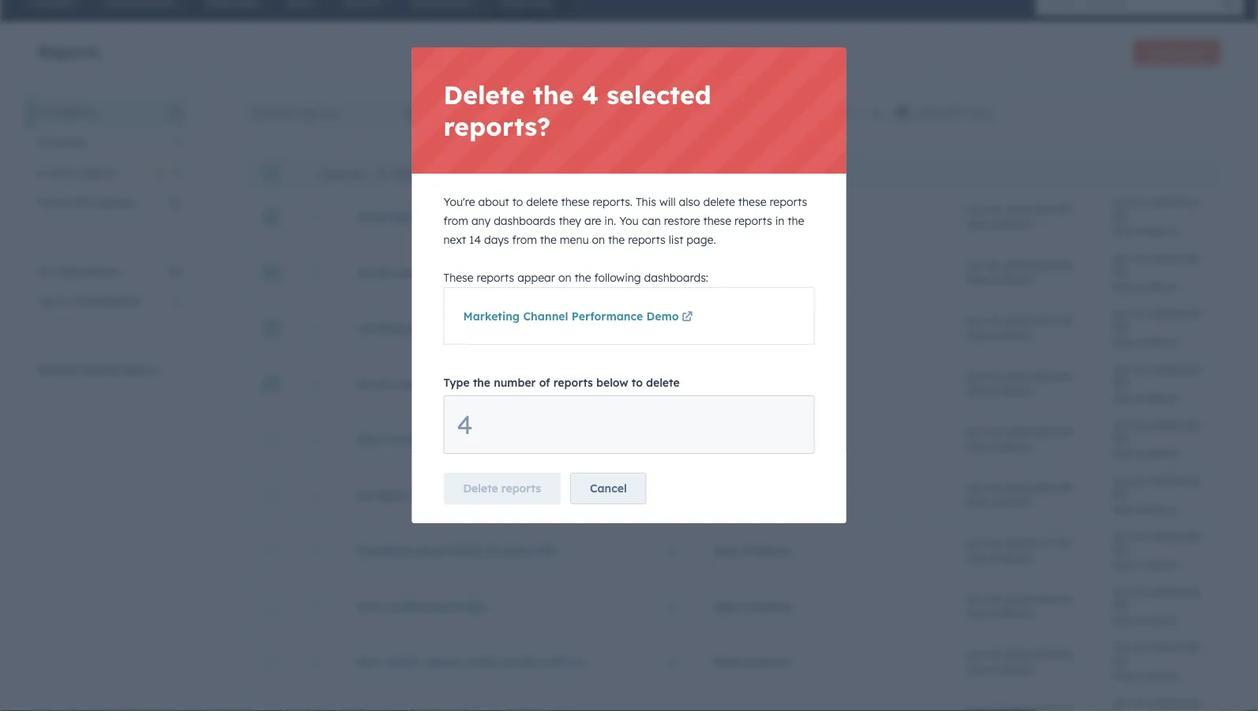 Task type: describe. For each thing, give the bounding box(es) containing it.
opened,
[[422, 210, 466, 224]]

social for social clicks by network
[[358, 266, 391, 280]]

new visitor session totals by day with source breakdown 1
[[358, 656, 675, 669]]

also
[[679, 195, 700, 209]]

-- for landing page submission totals
[[840, 322, 849, 335]]

delete for delete reports
[[463, 482, 498, 496]]

dashboard:
[[439, 106, 500, 120]]

cancel
[[590, 482, 627, 496]]

19, inside oct 19, 2023 3:05 pm
[[1134, 697, 1148, 711]]

the right type
[[473, 376, 491, 390]]

ruby anderson for email sent, opened, and click totals by email send date
[[713, 210, 792, 224]]

days
[[484, 233, 509, 247]]

1 horizontal spatial delete
[[646, 376, 680, 390]]

ruby inside oct 19, 2023 3:15 pm ruby anderson
[[966, 218, 989, 230]]

oct inside oct 19, 2023 3:15 pm ruby anderson
[[966, 203, 985, 217]]

0 for favorites
[[173, 135, 180, 149]]

ruby anderson for marketing email totals by open rate
[[713, 544, 792, 558]]

from up next
[[444, 214, 468, 228]]

delete for delete the 4 selected reports?
[[444, 79, 525, 111]]

new visitor session totals by day with source breakdown button
[[358, 656, 672, 669]]

social clicks by network button
[[358, 266, 596, 280]]

restore deleted reports
[[38, 363, 160, 377]]

contact
[[385, 433, 427, 447]]

2023 inside oct 19, 2023 3:17 pm ruby anderson
[[1005, 537, 1030, 551]]

create report link
[[1134, 39, 1220, 65]]

day
[[519, 656, 540, 669]]

totals right the 'session'
[[467, 656, 498, 669]]

this
[[636, 195, 656, 209]]

social clicks by network
[[358, 266, 491, 280]]

to left mm/dd/yyyy text box
[[870, 106, 881, 120]]

MM/DD/YYYY text field
[[889, 103, 1002, 123]]

open
[[504, 544, 531, 558]]

1 horizontal spatial these
[[703, 214, 732, 228]]

rate
[[534, 544, 557, 558]]

1 1 from the top
[[669, 210, 675, 224]]

2 vertical spatial on
[[61, 295, 74, 308]]

email sent, opened, and click totals by email send date 1
[[358, 210, 675, 224]]

1 -- from the top
[[840, 210, 849, 224]]

manage access button
[[556, 166, 657, 180]]

manage
[[573, 166, 617, 180]]

-- for social interactions by network
[[840, 377, 849, 391]]

from down custom reports
[[73, 196, 98, 210]]

4 inside delete the 4 selected reports?
[[582, 79, 599, 111]]

landing
[[358, 322, 403, 335]]

-- for ad clicks by social network
[[840, 489, 849, 502]]

pm inside oct 19, 2023 3:15 pm ruby anderson
[[1056, 203, 1072, 217]]

reports?
[[444, 111, 551, 142]]

1 vertical spatial submission
[[390, 600, 451, 614]]

oct 19, 2023 3:15 pm ruby anderson
[[966, 203, 1072, 230]]

-- for social clicks by network
[[840, 266, 849, 280]]

performance
[[572, 309, 643, 323]]

3:17
[[1033, 537, 1052, 551]]

0 horizontal spatial delete
[[526, 195, 558, 209]]

1 horizontal spatial on
[[558, 271, 572, 285]]

custom reports
[[38, 165, 119, 179]]

marketing email totals by open rate button
[[358, 544, 596, 558]]

reports left in
[[735, 214, 772, 228]]

ad
[[358, 489, 372, 502]]

delete the 4 selected reports?
[[444, 79, 711, 142]]

ads
[[529, 433, 549, 447]]

marketing channel performance demo link
[[463, 309, 696, 323]]

delete reports
[[463, 482, 541, 496]]

these
[[444, 271, 474, 285]]

link opens in a new window image
[[682, 312, 693, 323]]

saved from library
[[38, 196, 134, 210]]

2023 inside the oct 19, 2023 3:12 pm ruby anderson
[[1151, 196, 1176, 210]]

link opens in a new window image
[[682, 312, 693, 323]]

reports down can
[[628, 233, 666, 247]]

by left these
[[429, 266, 442, 280]]

social interactions by network button
[[358, 377, 596, 391]]

1 vertical spatial dashboards
[[77, 295, 140, 308]]

1 button for email sent, opened, and click totals by email send date
[[669, 210, 675, 224]]

add to dashboard
[[690, 166, 789, 180]]

1 for form submission totals
[[669, 600, 675, 614]]

1 button for social interactions by network
[[669, 377, 675, 391]]

14
[[469, 233, 481, 247]]

by left day
[[502, 656, 515, 669]]

date
[[638, 210, 663, 224]]

on dashboards
[[38, 265, 119, 278]]

1 button for social clicks by network
[[669, 266, 675, 280]]

create
[[1147, 46, 1177, 58]]

0 for not on dashboards
[[173, 295, 180, 308]]

click
[[494, 210, 519, 224]]

3:05 inside oct 19, 2023 3:05 pm
[[1179, 697, 1200, 711]]

the down 'in.'
[[608, 233, 625, 247]]

1 for social interactions by network
[[669, 377, 675, 391]]

type
[[444, 376, 470, 390]]

19, inside oct 19, 2023 3:15 pm ruby anderson
[[988, 203, 1002, 217]]

below
[[596, 376, 629, 390]]

anyone button
[[600, 102, 652, 124]]

pm inside the oct 19, 2023 3:12 pm ruby anderson
[[1113, 210, 1129, 224]]

from left ads
[[499, 433, 526, 447]]

appear
[[518, 271, 555, 285]]

new contact conversions from ads
[[358, 433, 549, 447]]

-- for new contact conversions from ads
[[840, 433, 849, 447]]

conversions
[[430, 433, 496, 447]]

1 vertical spatial email
[[418, 544, 448, 558]]

7 1 from the top
[[669, 656, 675, 669]]

updated:
[[696, 106, 743, 120]]

reports.
[[593, 195, 633, 209]]

2 0 from the top
[[173, 165, 180, 179]]

session
[[424, 656, 464, 669]]

page.
[[687, 233, 716, 247]]

access
[[621, 166, 657, 180]]

marketing for marketing channel performance demo
[[463, 309, 520, 323]]

reports up saved from library
[[81, 165, 119, 179]]

on
[[38, 265, 53, 278]]

1 horizontal spatial email
[[574, 210, 605, 224]]

oct inside oct 19, 2023 3:05 pm
[[1113, 697, 1131, 711]]

will
[[660, 195, 676, 209]]

Search HubSpot search field
[[1036, 0, 1230, 16]]

by left open
[[486, 544, 500, 558]]

search image
[[1222, 0, 1236, 9]]

change owner button
[[444, 166, 540, 180]]

add
[[690, 166, 711, 180]]

on inside you're about to delete these reports. this will also delete these reports from any dashboards they are in. you can restore these reports in the next 14 days from the menu on the reports list page.
[[592, 233, 605, 247]]

custom
[[38, 165, 78, 179]]

by right interactions
[[464, 377, 478, 391]]

ad clicks by social network button
[[358, 489, 596, 502]]

reports inside restore deleted reports button
[[122, 363, 160, 377]]

create report
[[1147, 46, 1207, 58]]

dashboards:
[[644, 271, 709, 285]]

reports inside delete reports button
[[501, 482, 541, 496]]

new for new contact conversions from ads
[[358, 433, 382, 447]]

form submission totals button
[[358, 600, 596, 614]]

0 horizontal spatial these
[[561, 195, 590, 209]]

Type the number of reports below to delete text field
[[444, 396, 815, 454]]



Task type: locate. For each thing, give the bounding box(es) containing it.
email down reports.
[[574, 210, 605, 224]]

1 for marketing email totals by open rate
[[669, 544, 675, 558]]

on down are at the left of the page
[[592, 233, 605, 247]]

you're
[[444, 195, 475, 209]]

1 vertical spatial clicks
[[376, 489, 406, 502]]

landing page submission totals
[[358, 322, 534, 335]]

1 1 button from the top
[[669, 210, 675, 224]]

to inside you're about to delete these reports. this will also delete these reports from any dashboards they are in. you can restore these reports in the next 14 days from the menu on the reports list page.
[[512, 195, 523, 209]]

are
[[585, 214, 601, 228]]

delete for delete
[[393, 166, 428, 180]]

0 horizontal spatial selected
[[327, 168, 363, 180]]

5 1 button from the top
[[669, 544, 675, 558]]

23 for saved from library
[[168, 196, 180, 210]]

1 new from the top
[[358, 433, 382, 447]]

19, inside oct 19, 2023 3:17 pm ruby anderson
[[988, 537, 1002, 551]]

19, inside the oct 19, 2023 3:12 pm ruby anderson
[[1134, 196, 1148, 210]]

6 1 button from the top
[[669, 600, 675, 614]]

on right not
[[61, 295, 74, 308]]

social for social interactions by network
[[358, 377, 391, 391]]

the right in
[[788, 214, 805, 228]]

0 vertical spatial 23
[[168, 105, 180, 119]]

reports right these
[[477, 271, 514, 285]]

4 1 button from the top
[[669, 377, 675, 391]]

1 button for form submission totals
[[669, 600, 675, 614]]

restore
[[38, 363, 77, 377]]

from down dashboards on the top of page
[[512, 233, 537, 247]]

0 vertical spatial on
[[592, 233, 605, 247]]

send
[[609, 210, 635, 224]]

2 vertical spatial network
[[462, 489, 507, 502]]

channel
[[523, 309, 568, 323]]

2023
[[1151, 196, 1176, 210], [1005, 203, 1030, 217], [1151, 252, 1176, 265], [1005, 259, 1030, 272], [1151, 307, 1176, 321], [1005, 314, 1030, 328], [1151, 363, 1176, 377], [1005, 370, 1030, 384], [1151, 419, 1176, 432], [1005, 426, 1030, 439], [1151, 474, 1176, 488], [1005, 481, 1030, 495], [1151, 530, 1176, 544], [1005, 537, 1030, 551], [1151, 586, 1176, 600], [1005, 593, 1030, 606], [1151, 641, 1176, 655], [1005, 648, 1030, 662], [1151, 697, 1176, 711]]

you're about to delete these reports. this will also delete these reports from any dashboards they are in. you can restore these reports in the next 14 days from the menu on the reports list page.
[[444, 195, 807, 247]]

type the number of reports below to delete
[[444, 376, 680, 390]]

2 social from the top
[[358, 377, 391, 391]]

1 23 from the top
[[168, 105, 180, 119]]

6 1 from the top
[[669, 600, 675, 614]]

owner:
[[557, 106, 593, 120]]

network
[[446, 266, 491, 280], [481, 377, 526, 391], [462, 489, 507, 502]]

0 vertical spatial submission
[[438, 322, 499, 335]]

23 for on dashboards
[[168, 265, 180, 278]]

the inside delete the 4 selected reports?
[[533, 79, 574, 111]]

delete
[[444, 79, 525, 111], [393, 166, 428, 180], [463, 482, 498, 496]]

change
[[460, 166, 503, 180]]

any button
[[506, 102, 538, 124]]

2 new from the top
[[358, 656, 382, 669]]

totals right click
[[523, 210, 554, 224]]

anyone
[[600, 106, 641, 120]]

delete up sent,
[[393, 166, 428, 180]]

1 vertical spatial on
[[558, 271, 572, 285]]

owner
[[506, 166, 540, 180]]

report
[[1179, 46, 1207, 58]]

email sent, opened, and click totals by email send date button
[[358, 210, 663, 224]]

3 23 from the top
[[168, 265, 180, 278]]

2 horizontal spatial on
[[592, 233, 605, 247]]

0 vertical spatial marketing
[[463, 309, 520, 323]]

4 left anyone
[[582, 79, 599, 111]]

reports
[[38, 41, 100, 61]]

form
[[358, 600, 386, 614]]

last updated:
[[671, 106, 743, 120]]

library
[[101, 196, 134, 210]]

clicks
[[395, 266, 425, 280], [376, 489, 406, 502]]

ruby anderson for form submission totals
[[713, 600, 792, 614]]

delete right below on the left bottom
[[646, 376, 680, 390]]

any
[[472, 214, 491, 228]]

network for social clicks by network
[[446, 266, 491, 280]]

3 ruby anderson from the top
[[713, 600, 792, 614]]

these down dashboard
[[738, 195, 767, 209]]

new left contact
[[358, 433, 382, 447]]

1 vertical spatial social
[[358, 377, 391, 391]]

they
[[559, 214, 581, 228]]

delete up dashboards on the top of page
[[526, 195, 558, 209]]

selected inside delete the 4 selected reports?
[[607, 79, 711, 111]]

submission right form
[[390, 600, 451, 614]]

7 -- from the top
[[840, 600, 849, 614]]

1 ruby anderson from the top
[[713, 210, 792, 224]]

0 vertical spatial dashboards
[[56, 265, 119, 278]]

oct 19, 2023 3:05 pm
[[1113, 697, 1200, 712]]

1 horizontal spatial 4
[[457, 409, 473, 441]]

delete reports button
[[444, 473, 561, 505]]

MM/DD/YYYY text field
[[749, 103, 862, 123]]

social
[[427, 489, 459, 502]]

and
[[469, 210, 491, 224]]

social left interactions
[[358, 377, 391, 391]]

7 1 button from the top
[[669, 656, 675, 669]]

clicks right "ad"
[[376, 489, 406, 502]]

cancel button
[[570, 473, 647, 505]]

0 vertical spatial network
[[446, 266, 491, 280]]

0 horizontal spatial email
[[418, 544, 448, 558]]

2 1 button from the top
[[669, 266, 675, 280]]

ruby anderson for new visitor session totals by day with source breakdown
[[713, 656, 792, 669]]

interactions
[[395, 377, 461, 391]]

clicks for social
[[395, 266, 425, 280]]

following
[[594, 271, 641, 285]]

submission right page
[[438, 322, 499, 335]]

anderson inside the oct 19, 2023 3:12 pm ruby anderson
[[1138, 225, 1180, 237]]

Search reports search field
[[243, 97, 430, 129]]

new for new visitor session totals by day with source breakdown 1
[[358, 656, 382, 669]]

breakdown
[[610, 656, 672, 669]]

saved
[[38, 196, 70, 210]]

23 for my reports
[[168, 105, 180, 119]]

1 vertical spatial 23
[[168, 196, 180, 210]]

network left of
[[481, 377, 526, 391]]

the right any
[[533, 79, 574, 111]]

3 -- from the top
[[840, 322, 849, 335]]

reports up in
[[770, 195, 807, 209]]

number
[[494, 376, 536, 390]]

the left menu
[[540, 233, 557, 247]]

1 0 from the top
[[173, 135, 180, 149]]

2 -- from the top
[[840, 266, 849, 280]]

2 vertical spatial delete
[[463, 482, 498, 496]]

0
[[173, 135, 180, 149], [173, 165, 180, 179], [173, 295, 180, 308]]

4
[[582, 79, 599, 111], [318, 168, 324, 180], [457, 409, 473, 441]]

network for social interactions by network
[[481, 377, 526, 391]]

1 button for marketing email totals by open rate
[[669, 544, 675, 558]]

to right below on the left bottom
[[632, 376, 643, 390]]

not
[[38, 295, 57, 308]]

landing page submission totals button
[[358, 322, 596, 335]]

my
[[38, 105, 53, 119]]

2 23 from the top
[[168, 196, 180, 210]]

reports right 'deleted'
[[122, 363, 160, 377]]

ruby inside the oct 19, 2023 3:12 pm ruby anderson
[[1113, 225, 1135, 237]]

4 down social interactions by network button
[[457, 409, 473, 441]]

1 horizontal spatial marketing
[[463, 309, 520, 323]]

marketing for marketing email totals by open rate
[[358, 544, 414, 558]]

3:12
[[1179, 196, 1199, 210]]

to up email sent, opened, and click totals by email send date 1 at the top
[[512, 195, 523, 209]]

manage access
[[573, 166, 657, 180]]

favorites
[[38, 135, 86, 149]]

selected up email
[[327, 168, 363, 180]]

3 1 button from the top
[[669, 322, 675, 335]]

marketing down social clicks by network button
[[463, 309, 520, 323]]

1
[[669, 210, 675, 224], [669, 266, 675, 280], [669, 322, 675, 335], [669, 377, 675, 391], [669, 544, 675, 558], [669, 600, 675, 614], [669, 656, 675, 669]]

selected down reports banner
[[607, 79, 711, 111]]

2 horizontal spatial 4
[[582, 79, 599, 111]]

reports down ads
[[501, 482, 541, 496]]

source
[[570, 656, 607, 669]]

delete right also
[[703, 195, 735, 209]]

oct
[[1113, 196, 1131, 210], [966, 203, 985, 217], [1113, 252, 1131, 265], [966, 259, 985, 272], [1113, 307, 1131, 321], [966, 314, 985, 328], [1113, 363, 1131, 377], [966, 370, 985, 384], [1113, 419, 1131, 432], [966, 426, 985, 439], [1113, 474, 1131, 488], [966, 481, 985, 495], [1113, 530, 1131, 544], [966, 537, 985, 551], [1113, 586, 1131, 600], [966, 593, 985, 606], [1113, 641, 1131, 655], [966, 648, 985, 662], [1113, 697, 1131, 711]]

0 vertical spatial selected
[[607, 79, 711, 111]]

0 vertical spatial clicks
[[395, 266, 425, 280]]

2 horizontal spatial these
[[738, 195, 767, 209]]

4 down "search reports" search field
[[318, 168, 324, 180]]

dashboards up not on dashboards
[[56, 265, 119, 278]]

2 vertical spatial 4
[[457, 409, 473, 441]]

with
[[543, 656, 567, 669]]

1 for social clicks by network
[[669, 266, 675, 280]]

delete inside delete the 4 selected reports?
[[444, 79, 525, 111]]

ruby anderson
[[713, 210, 792, 224], [713, 544, 792, 558], [713, 600, 792, 614], [713, 656, 792, 669]]

oct inside the oct 19, 2023 3:12 pm ruby anderson
[[1113, 196, 1131, 210]]

2 vertical spatial 23
[[168, 265, 180, 278]]

1 vertical spatial selected
[[327, 168, 363, 180]]

3 1 from the top
[[669, 322, 675, 335]]

the left following
[[575, 271, 591, 285]]

2023 inside oct 19, 2023 3:15 pm ruby anderson
[[1005, 203, 1030, 217]]

pm
[[1056, 203, 1072, 217], [1113, 210, 1129, 224], [1057, 259, 1074, 272], [1113, 265, 1129, 279], [1057, 314, 1074, 328], [1113, 321, 1129, 335], [1057, 370, 1074, 384], [1113, 377, 1129, 391], [1057, 426, 1074, 439], [1113, 432, 1129, 446], [1057, 481, 1074, 495], [1113, 488, 1129, 502], [1055, 537, 1071, 551], [1113, 544, 1129, 558], [1057, 593, 1074, 606], [1113, 600, 1129, 613], [1057, 648, 1074, 662], [1113, 655, 1129, 669], [1113, 711, 1129, 712]]

ruby
[[713, 210, 740, 224], [966, 218, 989, 230], [1113, 225, 1135, 237], [966, 274, 989, 286], [1113, 281, 1135, 293], [966, 330, 989, 341], [1113, 337, 1135, 348], [966, 385, 989, 397], [1113, 392, 1135, 404], [966, 441, 989, 453], [1113, 448, 1135, 460], [966, 497, 989, 509], [1113, 504, 1135, 515], [713, 544, 740, 558], [966, 552, 989, 564], [1113, 559, 1135, 571], [713, 600, 740, 614], [966, 608, 989, 620], [1113, 615, 1135, 627], [713, 656, 740, 669], [966, 664, 989, 676], [1113, 671, 1135, 683]]

pm inside oct 19, 2023 3:17 pm ruby anderson
[[1055, 537, 1071, 551]]

-- for form submission totals
[[840, 600, 849, 614]]

delete button
[[376, 166, 428, 180]]

pm inside oct 19, 2023 3:05 pm
[[1113, 711, 1129, 712]]

0 horizontal spatial 4
[[318, 168, 324, 180]]

these
[[561, 195, 590, 209], [738, 195, 767, 209], [703, 214, 732, 228]]

delete inside button
[[463, 482, 498, 496]]

social down email
[[358, 266, 391, 280]]

0 horizontal spatial marketing
[[358, 544, 414, 558]]

4 1 from the top
[[669, 377, 675, 391]]

2 vertical spatial 0
[[173, 295, 180, 308]]

about
[[478, 195, 509, 209]]

these up they
[[561, 195, 590, 209]]

clicks left these
[[395, 266, 425, 280]]

totals
[[523, 210, 554, 224], [503, 322, 534, 335], [452, 544, 483, 558], [455, 600, 486, 614], [467, 656, 498, 669]]

1 horizontal spatial selected
[[607, 79, 711, 111]]

totals down appear on the left of page
[[503, 322, 534, 335]]

my reports
[[38, 105, 94, 119]]

2 1 from the top
[[669, 266, 675, 280]]

clicks for ad
[[376, 489, 406, 502]]

5 -- from the top
[[840, 433, 849, 447]]

1 button for new visitor session totals by day with source breakdown
[[669, 656, 675, 669]]

delete up change
[[444, 79, 525, 111]]

2023 inside oct 19, 2023 3:05 pm
[[1151, 697, 1176, 711]]

marketing
[[463, 309, 520, 323], [358, 544, 414, 558]]

social interactions by network
[[358, 377, 526, 391]]

network down 14
[[446, 266, 491, 280]]

0 vertical spatial social
[[358, 266, 391, 280]]

restore deleted reports button
[[28, 355, 190, 385]]

menu
[[560, 233, 589, 247]]

1 vertical spatial network
[[481, 377, 526, 391]]

add to dashboard button
[[673, 166, 789, 180]]

6 -- from the top
[[840, 489, 849, 502]]

reports right my
[[57, 105, 94, 119]]

4 selected
[[318, 168, 363, 180]]

by left social
[[410, 489, 423, 502]]

visitor
[[385, 656, 420, 669]]

sent,
[[392, 210, 418, 224]]

by
[[557, 210, 571, 224], [429, 266, 442, 280], [464, 377, 478, 391], [410, 489, 423, 502], [486, 544, 500, 558], [502, 656, 515, 669]]

reports banner
[[38, 35, 1220, 65]]

totals down the marketing email totals by open rate button
[[455, 600, 486, 614]]

oct inside oct 19, 2023 3:17 pm ruby anderson
[[966, 537, 985, 551]]

4 for 4 selected
[[318, 168, 324, 180]]

1 vertical spatial delete
[[393, 166, 428, 180]]

by up menu
[[557, 210, 571, 224]]

to right the add
[[715, 166, 726, 180]]

anderson inside oct 19, 2023 3:15 pm ruby anderson
[[991, 218, 1034, 230]]

0 vertical spatial delete
[[444, 79, 525, 111]]

ad clicks by social network
[[358, 489, 507, 502]]

not on dashboards
[[38, 295, 140, 308]]

anderson inside oct 19, 2023 3:17 pm ruby anderson
[[991, 552, 1034, 564]]

new left visitor
[[358, 656, 382, 669]]

oct 19, 2023 3:12 pm ruby anderson
[[1113, 196, 1199, 237]]

totals left open
[[452, 544, 483, 558]]

marketing up form
[[358, 544, 414, 558]]

4 -- from the top
[[840, 377, 849, 391]]

1 vertical spatial 4
[[318, 168, 324, 180]]

2 horizontal spatial delete
[[703, 195, 735, 209]]

ruby inside oct 19, 2023 3:17 pm ruby anderson
[[966, 552, 989, 564]]

in
[[775, 214, 785, 228]]

4 for 4
[[457, 409, 473, 441]]

on right appear on the left of page
[[558, 271, 572, 285]]

marketing channel performance demo
[[463, 309, 679, 323]]

0 vertical spatial email
[[574, 210, 605, 224]]

anderson
[[743, 210, 792, 224], [991, 218, 1034, 230], [1138, 225, 1180, 237], [991, 274, 1034, 286], [1138, 281, 1180, 293], [991, 330, 1034, 341], [1138, 337, 1180, 348], [991, 385, 1034, 397], [1138, 392, 1180, 404], [991, 441, 1034, 453], [1138, 448, 1180, 460], [991, 497, 1034, 509], [1138, 504, 1180, 515], [743, 544, 792, 558], [991, 552, 1034, 564], [1138, 559, 1180, 571], [743, 600, 792, 614], [991, 608, 1034, 620], [1138, 615, 1180, 627], [743, 656, 792, 669], [991, 664, 1034, 676], [1138, 671, 1180, 683]]

4 ruby anderson from the top
[[713, 656, 792, 669]]

reports right of
[[554, 376, 593, 390]]

2 ruby anderson from the top
[[713, 544, 792, 558]]

1 vertical spatial new
[[358, 656, 382, 669]]

form submission totals
[[358, 600, 486, 614]]

dashboards down on dashboards
[[77, 295, 140, 308]]

0 vertical spatial 0
[[173, 135, 180, 149]]

1 for landing page submission totals
[[669, 322, 675, 335]]

marketing email totals by open rate
[[358, 544, 557, 558]]

3:05
[[1179, 252, 1200, 265], [1033, 259, 1054, 272], [1179, 307, 1200, 321], [1033, 314, 1054, 328], [1179, 363, 1200, 377], [1033, 370, 1054, 384], [1179, 419, 1200, 432], [1033, 426, 1054, 439], [1179, 474, 1200, 488], [1033, 481, 1054, 495], [1179, 530, 1200, 544], [1179, 586, 1200, 600], [1033, 593, 1054, 606], [1179, 641, 1200, 655], [1033, 648, 1054, 662], [1179, 697, 1200, 711]]

last
[[671, 106, 693, 120]]

0 horizontal spatial on
[[61, 295, 74, 308]]

page
[[406, 322, 434, 335]]

any
[[506, 106, 527, 120]]

delete right social
[[463, 482, 498, 496]]

0 vertical spatial new
[[358, 433, 382, 447]]

these up "page."
[[703, 214, 732, 228]]

3 0 from the top
[[173, 295, 180, 308]]

1 social from the top
[[358, 266, 391, 280]]

0 vertical spatial 4
[[582, 79, 599, 111]]

network right social
[[462, 489, 507, 502]]

5 1 from the top
[[669, 544, 675, 558]]

1 button for landing page submission totals
[[669, 322, 675, 335]]

1 vertical spatial 0
[[173, 165, 180, 179]]

email down 'ad clicks by social network'
[[418, 544, 448, 558]]

1 vertical spatial marketing
[[358, 544, 414, 558]]



Task type: vqa. For each thing, say whether or not it's contained in the screenshot.
has
no



